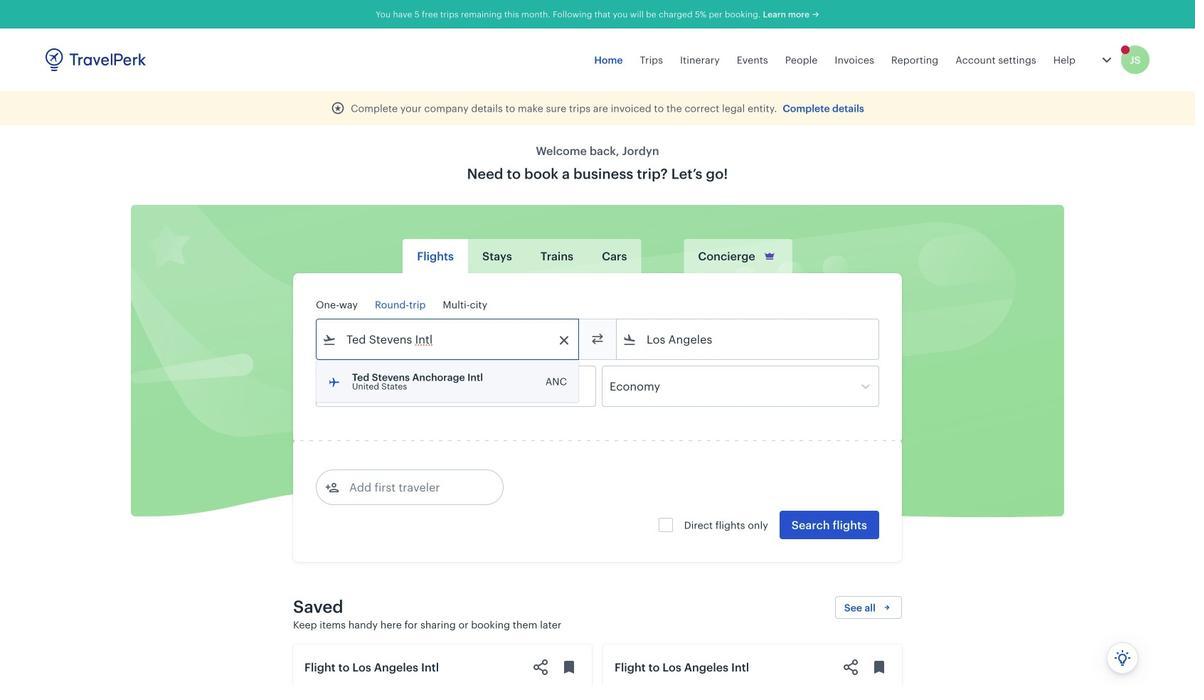 Task type: locate. For each thing, give the bounding box(es) containing it.
From search field
[[336, 328, 560, 351]]

Depart text field
[[336, 366, 410, 406]]

Add first traveler search field
[[339, 476, 487, 499]]



Task type: describe. For each thing, give the bounding box(es) containing it.
To search field
[[637, 328, 860, 351]]

Return text field
[[421, 366, 495, 406]]



